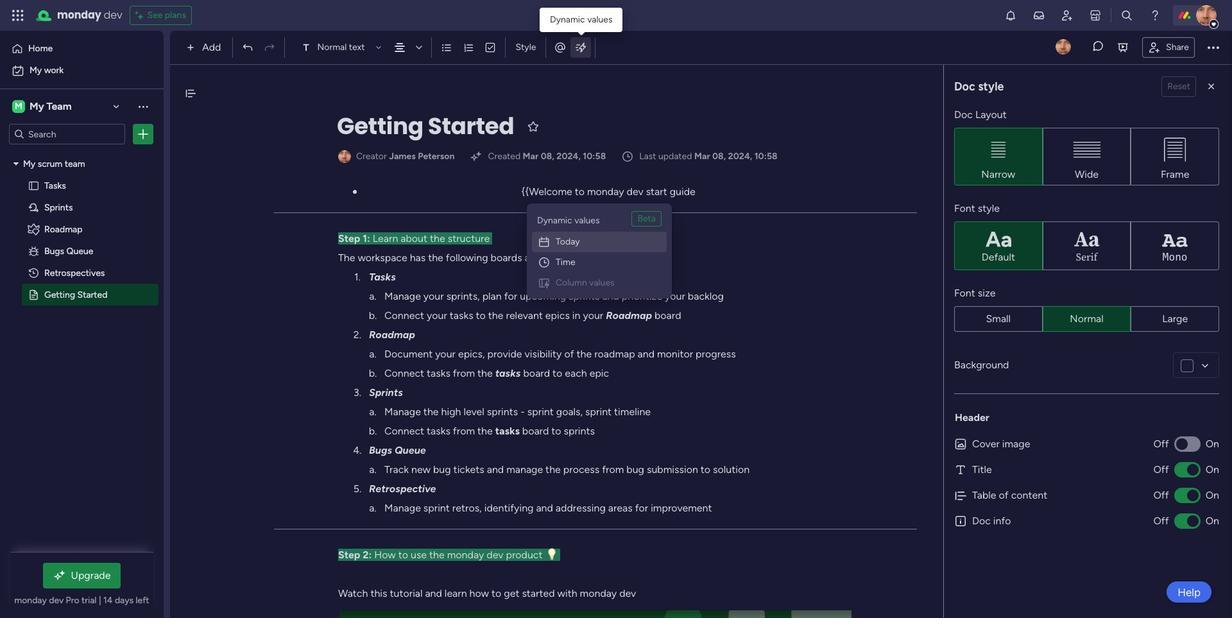 Task type: describe. For each thing, give the bounding box(es) containing it.
on for of
[[1206, 489, 1220, 501]]

style
[[516, 42, 536, 53]]

normal button
[[1043, 306, 1132, 332]]

v2 ellipsis image
[[1208, 39, 1220, 56]]

frame button
[[1132, 128, 1220, 186]]

0 horizontal spatial bugs
[[44, 245, 64, 256]]

document your epics, provide visibility of the roadmap and monitor progress
[[385, 348, 736, 360]]

and down column values
[[603, 290, 620, 302]]

a for manage your sprints, plan for upcoming sprints and prioritize your backlog
[[369, 290, 375, 302]]

level
[[464, 406, 485, 418]]

and left monitor
[[638, 348, 655, 360]]

boards
[[491, 252, 522, 264]]

2 10:58 from the left
[[755, 151, 778, 162]]

narrow
[[982, 168, 1016, 180]]

my team
[[30, 100, 72, 112]]

monday right with
[[580, 588, 617, 600]]

home link
[[8, 39, 156, 59]]

improvement
[[651, 502, 712, 514]]

dev left see
[[104, 8, 122, 22]]

track
[[385, 464, 409, 476]]

from for board to sprints
[[453, 425, 475, 437]]

dynamic values image
[[575, 41, 588, 54]]

search everything image
[[1121, 9, 1134, 22]]

step for step 1: learn about the structure
[[338, 232, 361, 245]]

your for connect your tasks to the relevant epics in your roadmap board
[[427, 309, 447, 322]]

the left process
[[546, 464, 561, 476]]

a for manage the high level sprints - sprint goals, sprint timeline
[[369, 406, 375, 418]]

manage for manage your sprints, plan for upcoming sprints and prioritize your backlog
[[385, 290, 421, 302]]

to right {{welcome at left
[[575, 186, 585, 198]]

default
[[982, 251, 1016, 263]]

2 .
[[354, 329, 362, 341]]

style for font style
[[978, 202, 1000, 214]]

manage for manage the high level sprints - sprint goals, sprint timeline
[[385, 406, 421, 418]]

mono
[[1163, 251, 1188, 263]]

relevant
[[506, 309, 543, 322]]

monday dev pro trial | 14 days left
[[14, 595, 149, 606]]

1 horizontal spatial bugs queue
[[369, 444, 426, 457]]

started inside field
[[428, 110, 514, 143]]

connect tasks from the tasks board to each epic
[[385, 367, 610, 379]]

retrospectives
[[44, 267, 105, 278]]

connect for connect your tasks to the relevant epics in your roadmap board
[[385, 309, 424, 322]]

upcoming
[[520, 290, 566, 302]]

workspace options image
[[137, 100, 150, 113]]

roadmap
[[595, 348, 635, 360]]

the up each
[[577, 348, 592, 360]]

dev right with
[[620, 588, 637, 600]]

high
[[441, 406, 461, 418]]

1 horizontal spatial roadmap
[[369, 329, 415, 341]]

doc style
[[955, 79, 1005, 93]]

-
[[521, 406, 525, 418]]

. for bugs queue
[[360, 444, 362, 457]]

to down plan
[[476, 309, 486, 322]]

see
[[147, 10, 163, 21]]

roadmap inside list box
[[44, 223, 83, 234]]

column values
[[556, 277, 615, 288]]

workspace image
[[12, 100, 25, 114]]

header
[[955, 412, 990, 424]]

3
[[354, 387, 359, 399]]

0 horizontal spatial sprints
[[44, 202, 73, 213]]

started
[[522, 588, 555, 600]]

goals,
[[557, 406, 583, 418]]

5 .
[[354, 483, 362, 495]]

manage your sprints, plan for upcoming sprints and prioritize your backlog
[[385, 290, 724, 302]]

today image
[[538, 236, 551, 248]]

2 2024, from the left
[[729, 151, 753, 162]]

visibility
[[525, 348, 562, 360]]

2 off from the top
[[1154, 464, 1170, 476]]

product
[[506, 549, 543, 561]]

with
[[558, 588, 578, 600]]

manage sprint retros, identifying and addressing areas for improvement
[[385, 502, 712, 514]]

on for image
[[1206, 438, 1220, 450]]

submission
[[647, 464, 699, 476]]

💡
[[545, 549, 558, 561]]

last updated mar 08, 2024, 10:58
[[640, 151, 778, 162]]

today
[[556, 236, 580, 247]]

. for retrospective
[[360, 483, 362, 495]]

4
[[353, 444, 360, 457]]

time
[[556, 257, 576, 268]]

home
[[28, 43, 53, 54]]

following
[[446, 252, 488, 264]]

my for my team
[[30, 100, 44, 112]]

14
[[103, 595, 113, 606]]

your for document your epics, provide visibility of the roadmap and monitor progress
[[435, 348, 456, 360]]

b for connect your tasks to the relevant epics in your roadmap board
[[369, 309, 375, 322]]

connect for connect tasks from the tasks board to sprints
[[385, 425, 424, 437]]

1 horizontal spatial queue
[[395, 444, 426, 457]]

. for manage the high level sprints - sprint goals, sprint timeline
[[375, 406, 377, 418]]

serif button
[[1043, 222, 1132, 270]]

home option
[[8, 39, 156, 59]]

trial
[[82, 595, 97, 606]]

to down "goals,"
[[552, 425, 562, 437]]

wide button
[[1043, 128, 1132, 186]]

frame
[[1162, 168, 1190, 180]]

narrow button
[[955, 128, 1043, 186]]

cover image
[[973, 438, 1031, 450]]

board for board to sprints
[[523, 425, 549, 437]]

james peterson image
[[1197, 5, 1217, 26]]

connect tasks from the tasks board to sprints
[[385, 425, 595, 437]]

learn
[[373, 232, 398, 245]]

0 vertical spatial board
[[655, 309, 682, 322]]

areas
[[609, 502, 633, 514]]

1 vertical spatial of
[[999, 489, 1009, 501]]

font style
[[955, 202, 1000, 214]]

my work option
[[8, 60, 156, 81]]

manage for manage sprint retros, identifying and addressing areas for improvement
[[385, 502, 421, 514]]

{{welcome to monday dev start guide
[[521, 186, 696, 198]]

default button
[[955, 222, 1043, 270]]

doc for doc style
[[955, 79, 976, 93]]

plans
[[165, 10, 186, 21]]

undo ⌘+z image
[[242, 42, 254, 53]]

0 vertical spatial tasks
[[44, 180, 66, 191]]

the workspace has the following boards and structure:
[[338, 252, 589, 264]]

off for image
[[1154, 438, 1170, 450]]

1
[[354, 271, 359, 283]]

1 horizontal spatial sprints
[[369, 387, 403, 399]]

2 vertical spatial from
[[602, 464, 624, 476]]

epics,
[[458, 348, 485, 360]]

and right tickets
[[487, 464, 504, 476]]

and right identifying
[[536, 502, 553, 514]]

0 horizontal spatial sprint
[[424, 502, 450, 514]]

. for roadmap
[[359, 329, 362, 341]]

monday up today menu item
[[587, 186, 624, 198]]

the right the use
[[430, 549, 445, 561]]

{{welcome
[[521, 186, 573, 198]]

share button
[[1143, 37, 1196, 57]]

doc info
[[973, 515, 1012, 527]]

normal for normal
[[1071, 313, 1104, 325]]

identifying
[[485, 502, 534, 514]]

getting started inside field
[[337, 110, 514, 143]]

wide
[[1075, 168, 1099, 180]]

1 horizontal spatial sprint
[[528, 406, 554, 418]]

0 vertical spatial sprints
[[569, 290, 600, 302]]

b . for connect tasks from the tasks board to sprints
[[369, 425, 377, 437]]

prioritize
[[622, 290, 663, 302]]

document
[[385, 348, 433, 360]]

group for font size
[[955, 306, 1220, 332]]

a . for document your epics, provide visibility of the roadmap and monitor progress
[[369, 348, 377, 360]]

your right in
[[583, 309, 604, 322]]

scrum
[[38, 158, 62, 169]]

1 vertical spatial tasks
[[369, 271, 396, 283]]

mention image
[[554, 41, 567, 54]]

1 vertical spatial bugs
[[369, 444, 392, 457]]

invite members image
[[1061, 9, 1074, 22]]

column values menu item
[[532, 273, 667, 293]]

today menu item
[[532, 232, 667, 252]]

tasks down manage the high level sprints - sprint goals, sprint timeline
[[495, 425, 520, 437]]

m
[[15, 101, 22, 112]]

dynamic values inside the add items menu menu
[[537, 215, 600, 226]]

days
[[115, 595, 134, 606]]

0 horizontal spatial getting started
[[44, 289, 107, 300]]

font for font style
[[955, 202, 976, 214]]

dynamic inside the add items menu menu
[[537, 215, 573, 226]]

serif group
[[955, 222, 1220, 270]]

team
[[65, 158, 85, 169]]

retrospective
[[369, 483, 436, 495]]

a for document your epics, provide visibility of the roadmap and monitor progress
[[369, 348, 375, 360]]

left
[[136, 595, 149, 606]]

and down today icon on the left top
[[525, 252, 542, 264]]

the right has on the top of page
[[428, 252, 444, 264]]

1 .
[[354, 271, 361, 283]]

caret down image
[[13, 159, 19, 168]]

update feed image
[[1033, 9, 1046, 22]]

font for font size
[[955, 287, 976, 299]]

1 vertical spatial for
[[635, 502, 649, 514]]

normal text
[[317, 42, 365, 53]]

step for step 2: how to use the monday dev product 💡
[[338, 549, 361, 561]]

checklist image
[[485, 42, 497, 53]]

provide
[[488, 348, 522, 360]]

. for tasks
[[359, 271, 361, 283]]

to left get on the left bottom of page
[[492, 588, 502, 600]]

manage
[[507, 464, 543, 476]]

. for sprints
[[359, 387, 362, 399]]

addressing
[[556, 502, 606, 514]]

. for track new bug tickets and manage the process from bug submission to solution
[[375, 464, 377, 476]]

2 bug from the left
[[627, 464, 645, 476]]

how
[[374, 549, 396, 561]]

start
[[646, 186, 668, 198]]

0 horizontal spatial getting
[[44, 289, 75, 300]]

timeline
[[615, 406, 651, 418]]

values inside "menu item"
[[590, 277, 615, 288]]



Task type: vqa. For each thing, say whether or not it's contained in the screenshot.
online
no



Task type: locate. For each thing, give the bounding box(es) containing it.
1 mar from the left
[[523, 151, 539, 162]]

1 vertical spatial started
[[77, 289, 107, 300]]

1 vertical spatial sprints
[[487, 406, 518, 418]]

size
[[978, 287, 996, 299]]

1 vertical spatial manage
[[385, 406, 421, 418]]

2 vertical spatial values
[[590, 277, 615, 288]]

2 a from the top
[[369, 348, 375, 360]]

list box containing my scrum team
[[0, 150, 164, 479]]

getting inside field
[[337, 110, 424, 143]]

0 vertical spatial values
[[588, 14, 613, 25]]

1 horizontal spatial getting started
[[337, 110, 514, 143]]

my for my scrum team
[[23, 158, 35, 169]]

normal
[[317, 42, 347, 53], [1071, 313, 1104, 325]]

add to favorites image
[[527, 120, 540, 133]]

public board image for tasks
[[28, 179, 40, 191]]

for right plan
[[504, 290, 518, 302]]

a . for manage your sprints, plan for upcoming sprints and prioritize your backlog
[[369, 290, 377, 302]]

cover
[[973, 438, 1000, 450]]

normal left text
[[317, 42, 347, 53]]

getting down "retrospectives"
[[44, 289, 75, 300]]

10:58
[[583, 151, 606, 162], [755, 151, 778, 162]]

bugs up "retrospectives"
[[44, 245, 64, 256]]

tickets
[[454, 464, 485, 476]]

1 vertical spatial getting
[[44, 289, 75, 300]]

the down level
[[478, 425, 493, 437]]

b . for connect your tasks to the relevant epics in your roadmap board
[[369, 309, 377, 322]]

and
[[525, 252, 542, 264], [603, 290, 620, 302], [638, 348, 655, 360], [487, 464, 504, 476], [536, 502, 553, 514], [425, 588, 442, 600]]

my work
[[30, 65, 64, 76]]

dynamic values up dynamic values icon
[[550, 14, 613, 25]]

2 group from the top
[[955, 306, 1220, 332]]

0 vertical spatial dynamic
[[550, 14, 585, 25]]

tutorial
[[390, 588, 423, 600]]

upgrade
[[71, 570, 111, 582]]

0 horizontal spatial roadmap
[[44, 223, 83, 234]]

the down "epics,"
[[478, 367, 493, 379]]

0 vertical spatial from
[[453, 367, 475, 379]]

08,
[[541, 151, 555, 162], [713, 151, 726, 162]]

0 vertical spatial roadmap
[[44, 223, 83, 234]]

1 horizontal spatial bug
[[627, 464, 645, 476]]

2 mar from the left
[[695, 151, 711, 162]]

structure:
[[544, 252, 589, 264]]

1 horizontal spatial bugs
[[369, 444, 392, 457]]

0 horizontal spatial for
[[504, 290, 518, 302]]

roadmap up "document" on the left of the page
[[369, 329, 415, 341]]

a for manage sprint retros, identifying and addressing areas for improvement
[[369, 502, 375, 514]]

james
[[389, 151, 416, 162]]

4 on from the top
[[1206, 515, 1220, 527]]

numbered list image
[[463, 42, 475, 53]]

1 vertical spatial group
[[955, 306, 1220, 332]]

queue up new
[[395, 444, 426, 457]]

1 font from the top
[[955, 202, 976, 214]]

2 step from the top
[[338, 549, 361, 561]]

0 vertical spatial b .
[[369, 309, 377, 322]]

1 horizontal spatial 10:58
[[755, 151, 778, 162]]

peterson
[[418, 151, 455, 162]]

dev left start
[[627, 186, 644, 198]]

2 on from the top
[[1206, 464, 1220, 476]]

sprints left "-"
[[487, 406, 518, 418]]

1 horizontal spatial 2024,
[[729, 151, 753, 162]]

dev
[[104, 8, 122, 22], [627, 186, 644, 198], [487, 549, 504, 561], [620, 588, 637, 600], [49, 595, 64, 606]]

sprint right "goals,"
[[586, 406, 612, 418]]

font left size
[[955, 287, 976, 299]]

monday
[[57, 8, 101, 22], [587, 186, 624, 198], [447, 549, 484, 561], [580, 588, 617, 600], [14, 595, 47, 606]]

1 10:58 from the left
[[583, 151, 606, 162]]

content
[[1012, 489, 1048, 501]]

0 vertical spatial getting
[[337, 110, 424, 143]]

1 vertical spatial dynamic values
[[537, 215, 600, 226]]

1 vertical spatial getting started
[[44, 289, 107, 300]]

share
[[1167, 41, 1190, 52]]

values down time menu item
[[590, 277, 615, 288]]

help image
[[1149, 9, 1162, 22]]

connect down "document" on the left of the page
[[385, 367, 424, 379]]

b for connect tasks from the tasks board to each epic
[[369, 367, 375, 379]]

the left high
[[424, 406, 439, 418]]

step left 1: in the left of the page
[[338, 232, 361, 245]]

group containing narrow
[[955, 128, 1220, 186]]

bug right new
[[433, 464, 451, 476]]

2 vertical spatial board
[[523, 425, 549, 437]]

1 a from the top
[[369, 290, 375, 302]]

learn
[[445, 588, 467, 600]]

info
[[994, 515, 1012, 527]]

1 bug from the left
[[433, 464, 451, 476]]

3 a . from the top
[[369, 406, 377, 418]]

retros,
[[453, 502, 482, 514]]

options image
[[137, 128, 150, 141]]

1 vertical spatial roadmap
[[606, 309, 652, 322]]

step 2: how to use the monday dev product 💡
[[338, 549, 561, 561]]

time menu item
[[532, 252, 667, 273]]

b .
[[369, 309, 377, 322], [369, 367, 377, 379], [369, 425, 377, 437]]

large
[[1163, 313, 1189, 325]]

0 horizontal spatial tasks
[[44, 180, 66, 191]]

step 1: learn about the structure
[[338, 232, 493, 245]]

3 .
[[354, 387, 362, 399]]

manage
[[385, 290, 421, 302], [385, 406, 421, 418], [385, 502, 421, 514]]

4 off from the top
[[1154, 515, 1170, 527]]

connect up track
[[385, 425, 424, 437]]

text
[[349, 42, 365, 53]]

2:
[[363, 549, 372, 561]]

from down level
[[453, 425, 475, 437]]

tasks down high
[[427, 425, 451, 437]]

2 vertical spatial my
[[23, 158, 35, 169]]

serif
[[1077, 251, 1098, 264]]

small button
[[955, 306, 1043, 332]]

1 vertical spatial step
[[338, 549, 361, 561]]

board down "-"
[[523, 425, 549, 437]]

list box
[[0, 150, 164, 479]]

off for info
[[1154, 515, 1170, 527]]

normal down serif at the top right
[[1071, 313, 1104, 325]]

4 .
[[353, 444, 362, 457]]

2 vertical spatial roadmap
[[369, 329, 415, 341]]

my for my work
[[30, 65, 42, 76]]

2 vertical spatial connect
[[385, 425, 424, 437]]

add
[[202, 41, 221, 53]]

step
[[338, 232, 361, 245], [338, 549, 361, 561]]

image
[[1003, 438, 1031, 450]]

public board image for getting started
[[28, 288, 40, 301]]

2 vertical spatial b .
[[369, 425, 377, 437]]

1 vertical spatial my
[[30, 100, 44, 112]]

0 vertical spatial group
[[955, 128, 1220, 186]]

started down "retrospectives"
[[77, 289, 107, 300]]

dynamic up today icon on the left top
[[537, 215, 573, 226]]

Search in workspace field
[[27, 127, 107, 142]]

solution
[[713, 464, 750, 476]]

the down plan
[[489, 309, 504, 322]]

0 vertical spatial dynamic values
[[550, 14, 613, 25]]

1 off from the top
[[1154, 438, 1170, 450]]

for right areas
[[635, 502, 649, 514]]

getting started up peterson
[[337, 110, 514, 143]]

group containing small
[[955, 306, 1220, 332]]

board activity image
[[1056, 39, 1072, 54]]

2 b . from the top
[[369, 367, 377, 379]]

connect up "document" on the left of the page
[[385, 309, 424, 322]]

time image
[[538, 256, 551, 269]]

board down visibility
[[524, 367, 550, 379]]

a . for track new bug tickets and manage the process from bug submission to solution
[[369, 464, 377, 476]]

monday up home link
[[57, 8, 101, 22]]

2 a . from the top
[[369, 348, 377, 360]]

your
[[424, 290, 444, 302], [665, 290, 686, 302], [427, 309, 447, 322], [583, 309, 604, 322], [435, 348, 456, 360]]

0 vertical spatial b
[[369, 309, 375, 322]]

08, right updated at the right
[[713, 151, 726, 162]]

from down "epics,"
[[453, 367, 475, 379]]

1 group from the top
[[955, 128, 1220, 186]]

2 vertical spatial doc
[[973, 515, 991, 527]]

|
[[99, 595, 101, 606]]

3 connect from the top
[[385, 425, 424, 437]]

tasks down sprints,
[[450, 309, 474, 322]]

group for doc layout
[[955, 128, 1220, 186]]

bugs right 4 .
[[369, 444, 392, 457]]

tasks down 'workspace' on the left top of the page
[[369, 271, 396, 283]]

values up dynamic values icon
[[588, 14, 613, 25]]

group
[[955, 128, 1220, 186], [955, 306, 1220, 332]]

get
[[504, 588, 520, 600]]

to left the solution
[[701, 464, 711, 476]]

1 on from the top
[[1206, 438, 1220, 450]]

Getting Started field
[[334, 110, 518, 143]]

add button
[[182, 37, 229, 58]]

3 on from the top
[[1206, 489, 1220, 501]]

getting up creator
[[337, 110, 424, 143]]

2 08, from the left
[[713, 151, 726, 162]]

0 horizontal spatial normal
[[317, 42, 347, 53]]

1 vertical spatial from
[[453, 425, 475, 437]]

each
[[565, 367, 587, 379]]

my inside workspace selection 'element'
[[30, 100, 44, 112]]

0 vertical spatial of
[[565, 348, 574, 360]]

style
[[979, 79, 1005, 93], [978, 202, 1000, 214]]

help button
[[1167, 582, 1212, 603]]

1 horizontal spatial for
[[635, 502, 649, 514]]

1 a . from the top
[[369, 290, 377, 302]]

values up today menu item
[[575, 215, 600, 226]]

1 horizontal spatial getting
[[337, 110, 424, 143]]

column values image
[[538, 277, 551, 290]]

08, up {{welcome at left
[[541, 151, 555, 162]]

1 connect from the top
[[385, 309, 424, 322]]

to left the use
[[399, 549, 408, 561]]

2 connect from the top
[[385, 367, 424, 379]]

your for manage your sprints, plan for upcoming sprints and prioritize your backlog
[[424, 290, 444, 302]]

from right process
[[602, 464, 624, 476]]

the right about
[[430, 232, 445, 245]]

0 vertical spatial step
[[338, 232, 361, 245]]

option
[[0, 152, 164, 154]]

1 step from the top
[[338, 232, 361, 245]]

my inside option
[[30, 65, 42, 76]]

a . for manage the high level sprints - sprint goals, sprint timeline
[[369, 406, 377, 418]]

2 horizontal spatial sprint
[[586, 406, 612, 418]]

1 image
[[353, 190, 357, 194]]

3 b from the top
[[369, 425, 375, 437]]

0 vertical spatial doc
[[955, 79, 976, 93]]

to left each
[[553, 367, 563, 379]]

of right table
[[999, 489, 1009, 501]]

1 vertical spatial doc
[[955, 109, 973, 121]]

from for board to each epic
[[453, 367, 475, 379]]

monday marketplace image
[[1090, 9, 1102, 22]]

4 a . from the top
[[369, 464, 377, 476]]

workspace
[[358, 252, 408, 264]]

0 vertical spatial sprints
[[44, 202, 73, 213]]

guide
[[670, 186, 696, 198]]

tasks down "document" on the left of the page
[[427, 367, 451, 379]]

board for board to each epic
[[524, 367, 550, 379]]

0 vertical spatial bugs queue
[[44, 245, 93, 256]]

monday dev
[[57, 8, 122, 22]]

1 vertical spatial board
[[524, 367, 550, 379]]

1 horizontal spatial mar
[[695, 151, 711, 162]]

2 horizontal spatial roadmap
[[606, 309, 652, 322]]

workspace selection element
[[12, 99, 74, 114]]

1 manage from the top
[[385, 290, 421, 302]]

doc left the layout at top right
[[955, 109, 973, 121]]

style down narrow
[[978, 202, 1000, 214]]

bugs queue up track
[[369, 444, 426, 457]]

doc for doc layout
[[955, 109, 973, 121]]

doc for doc info
[[973, 515, 991, 527]]

3 manage from the top
[[385, 502, 421, 514]]

sprints
[[44, 202, 73, 213], [369, 387, 403, 399]]

a for track new bug tickets and manage the process from bug submission to solution
[[369, 464, 375, 476]]

my scrum team
[[23, 158, 85, 169]]

2 b from the top
[[369, 367, 375, 379]]

notifications image
[[1005, 9, 1018, 22]]

0 vertical spatial manage
[[385, 290, 421, 302]]

normal for normal text
[[317, 42, 347, 53]]

2 font from the top
[[955, 287, 976, 299]]

1 public board image from the top
[[28, 179, 40, 191]]

this
[[371, 588, 388, 600]]

pro
[[66, 595, 79, 606]]

1 horizontal spatial of
[[999, 489, 1009, 501]]

tasks down the my scrum team
[[44, 180, 66, 191]]

1 vertical spatial connect
[[385, 367, 424, 379]]

dev left pro
[[49, 595, 64, 606]]

bugs queue
[[44, 245, 93, 256], [369, 444, 426, 457]]

0 vertical spatial my
[[30, 65, 42, 76]]

1 b from the top
[[369, 309, 375, 322]]

normal inside button
[[1071, 313, 1104, 325]]

1 vertical spatial dynamic
[[537, 215, 573, 226]]

layout
[[976, 109, 1007, 121]]

0 vertical spatial public board image
[[28, 179, 40, 191]]

getting
[[337, 110, 424, 143], [44, 289, 75, 300]]

0 vertical spatial style
[[979, 79, 1005, 93]]

. for document your epics, provide visibility of the roadmap and monitor progress
[[375, 348, 377, 360]]

getting started
[[337, 110, 514, 143], [44, 289, 107, 300]]

monitor
[[657, 348, 694, 360]]

tasks down provide
[[495, 367, 521, 379]]

board down prioritize
[[655, 309, 682, 322]]

. for manage sprint retros, identifying and addressing areas for improvement
[[375, 502, 377, 514]]

your left backlog
[[665, 290, 686, 302]]

. for manage your sprints, plan for upcoming sprints and prioritize your backlog
[[375, 290, 377, 302]]

style up the layout at top right
[[979, 79, 1005, 93]]

step left 2:
[[338, 549, 361, 561]]

style for doc style
[[979, 79, 1005, 93]]

plan
[[483, 290, 502, 302]]

tasks
[[44, 180, 66, 191], [369, 271, 396, 283]]

1 08, from the left
[[541, 151, 555, 162]]

1 vertical spatial sprints
[[369, 387, 403, 399]]

1 vertical spatial font
[[955, 287, 976, 299]]

and left learn
[[425, 588, 442, 600]]

your down sprints,
[[427, 309, 447, 322]]

your left "epics,"
[[435, 348, 456, 360]]

0 vertical spatial started
[[428, 110, 514, 143]]

4 a from the top
[[369, 464, 375, 476]]

from
[[453, 367, 475, 379], [453, 425, 475, 437], [602, 464, 624, 476]]

manage left high
[[385, 406, 421, 418]]

team
[[46, 100, 72, 112]]

select product image
[[12, 9, 24, 22]]

1 vertical spatial b .
[[369, 367, 377, 379]]

track new bug tickets and manage the process from bug submission to solution
[[385, 464, 750, 476]]

font up the default "button"
[[955, 202, 976, 214]]

b
[[369, 309, 375, 322], [369, 367, 375, 379], [369, 425, 375, 437]]

off for of
[[1154, 489, 1170, 501]]

0 horizontal spatial queue
[[66, 245, 93, 256]]

my right caret down image
[[23, 158, 35, 169]]

doc up the doc layout
[[955, 79, 976, 93]]

my left "work"
[[30, 65, 42, 76]]

add items menu menu
[[532, 209, 667, 293]]

help
[[1178, 586, 1201, 599]]

1 vertical spatial values
[[575, 215, 600, 226]]

5 a . from the top
[[369, 502, 377, 514]]

1 vertical spatial bugs queue
[[369, 444, 426, 457]]

.
[[359, 271, 361, 283], [375, 290, 377, 302], [375, 309, 377, 322], [359, 329, 362, 341], [375, 348, 377, 360], [375, 367, 377, 379], [359, 387, 362, 399], [375, 406, 377, 418], [375, 425, 377, 437], [360, 444, 362, 457], [375, 464, 377, 476], [360, 483, 362, 495], [375, 502, 377, 514]]

roadmap up "retrospectives"
[[44, 223, 83, 234]]

1 horizontal spatial tasks
[[369, 271, 396, 283]]

dev left product
[[487, 549, 504, 561]]

bugs queue up "retrospectives"
[[44, 245, 93, 256]]

sprints
[[569, 290, 600, 302], [487, 406, 518, 418], [564, 425, 595, 437]]

table of content
[[973, 489, 1048, 501]]

your left sprints,
[[424, 290, 444, 302]]

sprint left retros,
[[424, 502, 450, 514]]

my work link
[[8, 60, 156, 81]]

5 a from the top
[[369, 502, 375, 514]]

a . for manage sprint retros, identifying and addressing areas for improvement
[[369, 502, 377, 514]]

1 horizontal spatial normal
[[1071, 313, 1104, 325]]

mar right created
[[523, 151, 539, 162]]

0 horizontal spatial 08,
[[541, 151, 555, 162]]

on for info
[[1206, 515, 1220, 527]]

0 horizontal spatial of
[[565, 348, 574, 360]]

my right the workspace image
[[30, 100, 44, 112]]

2 vertical spatial b
[[369, 425, 375, 437]]

started up created
[[428, 110, 514, 143]]

dynamic values
[[550, 14, 613, 25], [537, 215, 600, 226]]

about
[[401, 232, 428, 245]]

0 horizontal spatial 2024,
[[557, 151, 581, 162]]

5
[[354, 483, 360, 495]]

1 vertical spatial b
[[369, 367, 375, 379]]

manage down retrospective
[[385, 502, 421, 514]]

1 horizontal spatial started
[[428, 110, 514, 143]]

2 public board image from the top
[[28, 288, 40, 301]]

0 vertical spatial bugs
[[44, 245, 64, 256]]

0 vertical spatial normal
[[317, 42, 347, 53]]

mar right updated at the right
[[695, 151, 711, 162]]

1 b . from the top
[[369, 309, 377, 322]]

sprints,
[[447, 290, 480, 302]]

0 vertical spatial getting started
[[337, 110, 514, 143]]

0 vertical spatial connect
[[385, 309, 424, 322]]

bulleted list image
[[441, 42, 453, 53]]

public board image
[[28, 179, 40, 191], [28, 288, 40, 301]]

0 horizontal spatial started
[[77, 289, 107, 300]]

2 vertical spatial sprints
[[564, 425, 595, 437]]

structure
[[448, 232, 490, 245]]

1 vertical spatial queue
[[395, 444, 426, 457]]

0 vertical spatial for
[[504, 290, 518, 302]]

b . for connect tasks from the tasks board to each epic
[[369, 367, 377, 379]]

0 vertical spatial font
[[955, 202, 976, 214]]

3 a from the top
[[369, 406, 375, 418]]

0 horizontal spatial 10:58
[[583, 151, 606, 162]]

2 manage from the top
[[385, 406, 421, 418]]

1 2024, from the left
[[557, 151, 581, 162]]

beta
[[638, 213, 656, 224]]

1 vertical spatial public board image
[[28, 288, 40, 301]]

0 horizontal spatial bugs queue
[[44, 245, 93, 256]]

dynamic up mention icon
[[550, 14, 585, 25]]

0 horizontal spatial bug
[[433, 464, 451, 476]]

3 b . from the top
[[369, 425, 377, 437]]

button padding image
[[1206, 80, 1219, 93]]

b for connect tasks from the tasks board to sprints
[[369, 425, 375, 437]]

2 vertical spatial manage
[[385, 502, 421, 514]]

bugs
[[44, 245, 64, 256], [369, 444, 392, 457]]

1 vertical spatial style
[[978, 202, 1000, 214]]

monday left pro
[[14, 595, 47, 606]]

creator james peterson
[[356, 151, 455, 162]]

queue up "retrospectives"
[[66, 245, 93, 256]]

monday up learn
[[447, 549, 484, 561]]

connect for connect tasks from the tasks board to each epic
[[385, 367, 424, 379]]

sprints down "goals,"
[[564, 425, 595, 437]]

3 off from the top
[[1154, 489, 1170, 501]]

sprints down the my scrum team
[[44, 202, 73, 213]]

on
[[1206, 438, 1220, 450], [1206, 464, 1220, 476], [1206, 489, 1220, 501], [1206, 515, 1220, 527]]

sprint right "-"
[[528, 406, 554, 418]]



